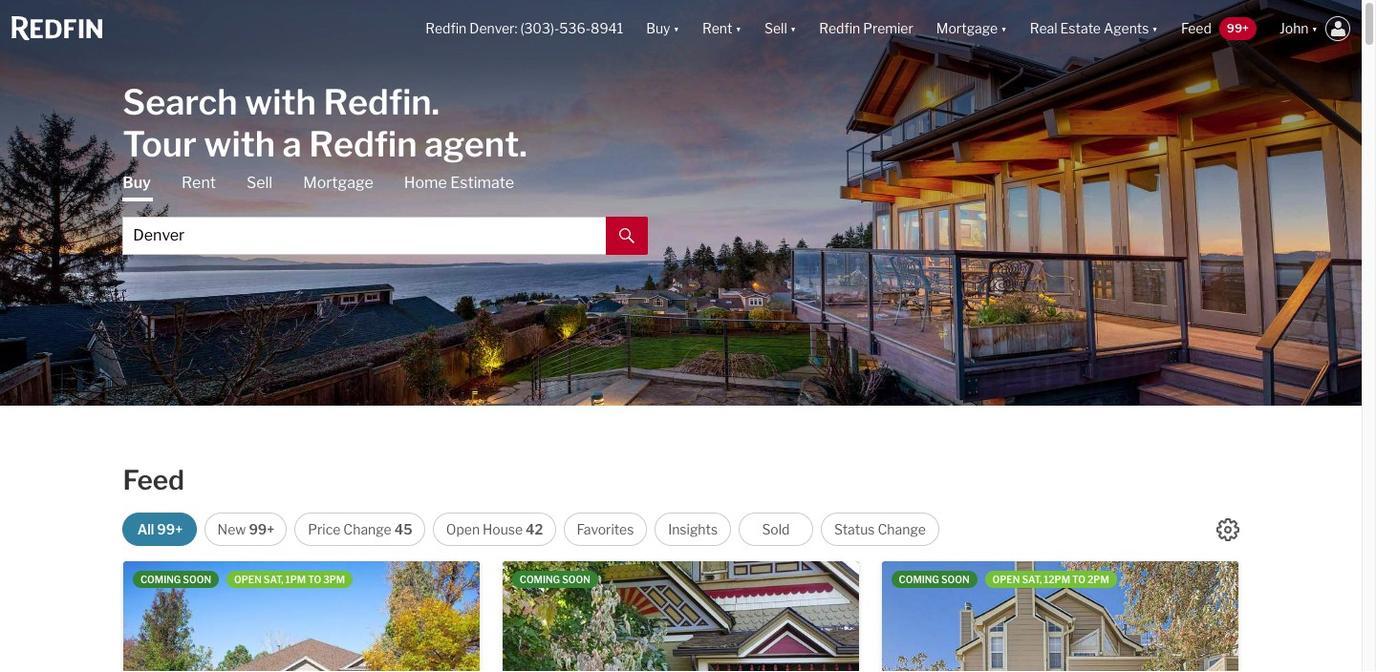 Task type: vqa. For each thing, say whether or not it's contained in the screenshot.
"Housing Market"
no



Task type: locate. For each thing, give the bounding box(es) containing it.
all 99+
[[137, 522, 183, 538]]

3 coming soon from the left
[[899, 574, 970, 586]]

change right status
[[878, 522, 926, 538]]

redfin inside the search with redfin. tour with a redfin agent.
[[309, 123, 417, 165]]

▾ for john ▾
[[1312, 20, 1318, 37]]

mortgage left 'real'
[[936, 20, 998, 37]]

1 photo of 5568 w prentice cir, denver, co 80123 image from the left
[[0, 562, 124, 672]]

sell right rent ▾
[[764, 20, 787, 37]]

new 99+
[[217, 522, 275, 538]]

0 horizontal spatial buy
[[123, 173, 151, 192]]

2 photo of 5568 w prentice cir, denver, co 80123 image from the left
[[123, 562, 480, 672]]

change left '45'
[[343, 522, 392, 538]]

Favorites radio
[[564, 513, 647, 547]]

option group
[[123, 513, 939, 547]]

0 horizontal spatial soon
[[183, 574, 211, 586]]

0 horizontal spatial coming
[[140, 574, 181, 586]]

estate
[[1060, 20, 1101, 37]]

photo of 154 w bayaud ave, denver, co 80223 image
[[146, 562, 503, 672], [502, 562, 859, 672], [859, 562, 1216, 672]]

sat, left 12pm
[[1022, 574, 1042, 586]]

with
[[245, 81, 316, 123], [204, 123, 275, 165]]

real estate agents ▾ button
[[1018, 0, 1170, 57]]

search with redfin. tour with a redfin agent.
[[123, 81, 527, 165]]

rent
[[702, 20, 733, 37], [182, 173, 216, 192]]

coming down the 42
[[520, 574, 560, 586]]

2 horizontal spatial soon
[[941, 574, 970, 586]]

1 vertical spatial sell
[[247, 173, 273, 192]]

buy inside tab list
[[123, 173, 151, 192]]

2 open from the left
[[993, 574, 1020, 586]]

▾ left rent ▾
[[673, 20, 679, 37]]

mortgage
[[936, 20, 998, 37], [303, 173, 373, 192]]

to
[[308, 574, 321, 586], [1072, 574, 1086, 586]]

redfin inside "button"
[[819, 20, 860, 37]]

agent.
[[424, 123, 527, 165]]

4 ▾ from the left
[[1001, 20, 1007, 37]]

99+ left john in the right of the page
[[1227, 21, 1249, 35]]

photo of 4760 s wadsworth blvd unit f108, littleton, co 80123 image
[[525, 562, 882, 672], [882, 562, 1239, 672], [1238, 562, 1376, 672]]

1 horizontal spatial sat,
[[1022, 574, 1042, 586]]

change
[[343, 522, 392, 538], [878, 522, 926, 538]]

1 soon from the left
[[183, 574, 211, 586]]

1 horizontal spatial redfin
[[425, 20, 467, 37]]

▾ left the sell ▾
[[735, 20, 742, 37]]

coming down "all 99+"
[[140, 574, 181, 586]]

photo of 5568 w prentice cir, denver, co 80123 image
[[0, 562, 124, 672], [123, 562, 480, 672], [480, 562, 837, 672]]

sell right rent link
[[247, 173, 273, 192]]

1 horizontal spatial 99+
[[249, 522, 275, 538]]

0 horizontal spatial to
[[308, 574, 321, 586]]

redfin
[[425, 20, 467, 37], [819, 20, 860, 37], [309, 123, 417, 165]]

2pm
[[1088, 574, 1109, 586]]

6 ▾ from the left
[[1312, 20, 1318, 37]]

redfin denver: (303)-536-8941
[[425, 20, 623, 37]]

0 vertical spatial sell
[[764, 20, 787, 37]]

▾ right john in the right of the page
[[1312, 20, 1318, 37]]

buy inside dropdown button
[[646, 20, 670, 37]]

redfin left denver:
[[425, 20, 467, 37]]

1 vertical spatial mortgage
[[303, 173, 373, 192]]

2 coming from the left
[[520, 574, 560, 586]]

Insights radio
[[655, 513, 731, 547]]

1 horizontal spatial rent
[[702, 20, 733, 37]]

rent right buy ▾
[[702, 20, 733, 37]]

change inside the status change radio
[[878, 522, 926, 538]]

1 horizontal spatial buy
[[646, 20, 670, 37]]

to right 1pm
[[308, 574, 321, 586]]

New radio
[[205, 513, 287, 547]]

2 ▾ from the left
[[735, 20, 742, 37]]

coming soon down "all 99+"
[[140, 574, 211, 586]]

3 photo of 4760 s wadsworth blvd unit f108, littleton, co 80123 image from the left
[[1238, 562, 1376, 672]]

1 horizontal spatial to
[[1072, 574, 1086, 586]]

rent down tour
[[182, 173, 216, 192]]

search
[[123, 81, 238, 123]]

45
[[394, 522, 412, 538]]

open
[[234, 574, 262, 586], [993, 574, 1020, 586]]

sell ▾ button
[[764, 0, 796, 57]]

sell ▾ button
[[753, 0, 808, 57]]

2 coming soon from the left
[[520, 574, 590, 586]]

open left 1pm
[[234, 574, 262, 586]]

buy right 8941
[[646, 20, 670, 37]]

feed up "all 99+"
[[123, 464, 185, 497]]

99+ for new 99+
[[249, 522, 275, 538]]

3pm
[[323, 574, 345, 586]]

coming soon for open sat, 1pm to 3pm
[[140, 574, 211, 586]]

1 vertical spatial buy
[[123, 173, 151, 192]]

▾ left 'real'
[[1001, 20, 1007, 37]]

1 open from the left
[[234, 574, 262, 586]]

coming soon down the 42
[[520, 574, 590, 586]]

mortgage for mortgage
[[303, 173, 373, 192]]

2 change from the left
[[878, 522, 926, 538]]

▾ right agents
[[1152, 20, 1158, 37]]

0 vertical spatial mortgage
[[936, 20, 998, 37]]

agents
[[1104, 20, 1149, 37]]

rent for rent ▾
[[702, 20, 733, 37]]

tab list
[[123, 173, 648, 255]]

soon
[[183, 574, 211, 586], [562, 574, 590, 586], [941, 574, 970, 586]]

1 horizontal spatial feed
[[1181, 20, 1212, 37]]

1 sat, from the left
[[264, 574, 284, 586]]

0 horizontal spatial 99+
[[157, 522, 183, 538]]

rent inside tab list
[[182, 173, 216, 192]]

rent link
[[182, 173, 216, 194]]

redfin.
[[323, 81, 440, 123]]

change inside price change radio
[[343, 522, 392, 538]]

redfin left premier
[[819, 20, 860, 37]]

sell inside tab list
[[247, 173, 273, 192]]

1 horizontal spatial mortgage
[[936, 20, 998, 37]]

0 horizontal spatial rent
[[182, 173, 216, 192]]

coming soon down status change
[[899, 574, 970, 586]]

rent ▾ button
[[691, 0, 753, 57]]

0 horizontal spatial sat,
[[264, 574, 284, 586]]

denver:
[[470, 20, 517, 37]]

1 horizontal spatial soon
[[562, 574, 590, 586]]

All radio
[[123, 513, 197, 547]]

2 photo of 154 w bayaud ave, denver, co 80223 image from the left
[[502, 562, 859, 672]]

2 photo of 4760 s wadsworth blvd unit f108, littleton, co 80123 image from the left
[[882, 562, 1239, 672]]

coming down status change
[[899, 574, 939, 586]]

sell
[[764, 20, 787, 37], [247, 173, 273, 192]]

sold
[[762, 522, 790, 538]]

3 ▾ from the left
[[790, 20, 796, 37]]

▾ right rent ▾
[[790, 20, 796, 37]]

rent ▾
[[702, 20, 742, 37]]

feed
[[1181, 20, 1212, 37], [123, 464, 185, 497]]

soon down favorites
[[562, 574, 590, 586]]

mortgage ▾
[[936, 20, 1007, 37]]

1 horizontal spatial coming
[[520, 574, 560, 586]]

buy link
[[123, 173, 151, 201]]

▾ for rent ▾
[[735, 20, 742, 37]]

sat,
[[264, 574, 284, 586], [1022, 574, 1042, 586]]

3 photo of 154 w bayaud ave, denver, co 80223 image from the left
[[859, 562, 1216, 672]]

2 to from the left
[[1072, 574, 1086, 586]]

buy ▾ button
[[646, 0, 679, 57]]

redfin premier button
[[808, 0, 925, 57]]

change for status
[[878, 522, 926, 538]]

1 vertical spatial rent
[[182, 173, 216, 192]]

open sat, 1pm to 3pm
[[234, 574, 345, 586]]

0 horizontal spatial sell
[[247, 173, 273, 192]]

1 ▾ from the left
[[673, 20, 679, 37]]

1 horizontal spatial change
[[878, 522, 926, 538]]

mortgage inside tab list
[[303, 173, 373, 192]]

soon down all option
[[183, 574, 211, 586]]

1 horizontal spatial open
[[993, 574, 1020, 586]]

1 vertical spatial feed
[[123, 464, 185, 497]]

0 horizontal spatial feed
[[123, 464, 185, 497]]

0 vertical spatial feed
[[1181, 20, 1212, 37]]

99+ right all
[[157, 522, 183, 538]]

0 horizontal spatial coming soon
[[140, 574, 211, 586]]

soon left open sat, 12pm to 2pm
[[941, 574, 970, 586]]

rent for rent
[[182, 173, 216, 192]]

0 horizontal spatial redfin
[[309, 123, 417, 165]]

2 horizontal spatial redfin
[[819, 20, 860, 37]]

open sat, 12pm to 2pm
[[993, 574, 1109, 586]]

1 coming soon from the left
[[140, 574, 211, 586]]

3 coming from the left
[[899, 574, 939, 586]]

open left 12pm
[[993, 574, 1020, 586]]

coming
[[140, 574, 181, 586], [520, 574, 560, 586], [899, 574, 939, 586]]

▾
[[673, 20, 679, 37], [735, 20, 742, 37], [790, 20, 796, 37], [1001, 20, 1007, 37], [1152, 20, 1158, 37], [1312, 20, 1318, 37]]

rent inside rent ▾ dropdown button
[[702, 20, 733, 37]]

redfin premier
[[819, 20, 913, 37]]

home estimate
[[404, 173, 514, 192]]

home
[[404, 173, 447, 192]]

open house 42
[[446, 522, 543, 538]]

2 sat, from the left
[[1022, 574, 1042, 586]]

1 to from the left
[[308, 574, 321, 586]]

0 vertical spatial buy
[[646, 20, 670, 37]]

99+
[[1227, 21, 1249, 35], [157, 522, 183, 538], [249, 522, 275, 538]]

99+ right new
[[249, 522, 275, 538]]

▾ for buy ▾
[[673, 20, 679, 37]]

2 horizontal spatial coming soon
[[899, 574, 970, 586]]

sat, left 1pm
[[264, 574, 284, 586]]

City, Address, School, Agent, ZIP search field
[[123, 216, 606, 255]]

0 horizontal spatial open
[[234, 574, 262, 586]]

coming soon
[[140, 574, 211, 586], [520, 574, 590, 586], [899, 574, 970, 586]]

99+ inside "new" radio
[[249, 522, 275, 538]]

buy for buy ▾
[[646, 20, 670, 37]]

1 photo of 154 w bayaud ave, denver, co 80223 image from the left
[[146, 562, 503, 672]]

mortgage ▾ button
[[936, 0, 1007, 57]]

sell inside dropdown button
[[764, 20, 787, 37]]

1 horizontal spatial coming soon
[[520, 574, 590, 586]]

mortgage up city, address, school, agent, zip search field
[[303, 173, 373, 192]]

to left 2pm
[[1072, 574, 1086, 586]]

3 soon from the left
[[941, 574, 970, 586]]

buy down tour
[[123, 173, 151, 192]]

2 horizontal spatial coming
[[899, 574, 939, 586]]

0 horizontal spatial mortgage
[[303, 173, 373, 192]]

0 vertical spatial rent
[[702, 20, 733, 37]]

mortgage inside dropdown button
[[936, 20, 998, 37]]

Price Change radio
[[295, 513, 426, 547]]

redfin up mortgage link
[[309, 123, 417, 165]]

1 change from the left
[[343, 522, 392, 538]]

0 horizontal spatial change
[[343, 522, 392, 538]]

1 horizontal spatial sell
[[764, 20, 787, 37]]

1 coming from the left
[[140, 574, 181, 586]]

mortgage link
[[303, 173, 373, 194]]

buy
[[646, 20, 670, 37], [123, 173, 151, 192]]

99+ inside all option
[[157, 522, 183, 538]]

feed right agents
[[1181, 20, 1212, 37]]



Task type: describe. For each thing, give the bounding box(es) containing it.
42
[[526, 522, 543, 538]]

mortgage ▾ button
[[925, 0, 1018, 57]]

status change
[[834, 522, 926, 538]]

coming for open sat, 1pm to 3pm
[[140, 574, 181, 586]]

favorites
[[577, 522, 634, 538]]

tab list containing buy
[[123, 173, 648, 255]]

1 photo of 4760 s wadsworth blvd unit f108, littleton, co 80123 image from the left
[[525, 562, 882, 672]]

sell for sell ▾
[[764, 20, 787, 37]]

sell for sell
[[247, 173, 273, 192]]

change for price
[[343, 522, 392, 538]]

sell ▾
[[764, 20, 796, 37]]

real estate agents ▾ link
[[1030, 0, 1158, 57]]

tour
[[123, 123, 197, 165]]

▾ for mortgage ▾
[[1001, 20, 1007, 37]]

john
[[1280, 20, 1309, 37]]

sat, for 1pm
[[264, 574, 284, 586]]

new
[[217, 522, 246, 538]]

2 horizontal spatial 99+
[[1227, 21, 1249, 35]]

coming soon for open sat, 12pm to 2pm
[[899, 574, 970, 586]]

soon for open sat, 12pm to 2pm
[[941, 574, 970, 586]]

5 ▾ from the left
[[1152, 20, 1158, 37]]

Sold radio
[[739, 513, 813, 547]]

2 soon from the left
[[562, 574, 590, 586]]

open for open sat, 12pm to 2pm
[[993, 574, 1020, 586]]

open for open sat, 1pm to 3pm
[[234, 574, 262, 586]]

real
[[1030, 20, 1058, 37]]

open
[[446, 522, 480, 538]]

buy ▾
[[646, 20, 679, 37]]

Open House radio
[[433, 513, 556, 547]]

redfin for redfin premier
[[819, 20, 860, 37]]

house
[[483, 522, 523, 538]]

mortgage for mortgage ▾
[[936, 20, 998, 37]]

soon for open sat, 1pm to 3pm
[[183, 574, 211, 586]]

premier
[[863, 20, 913, 37]]

buy for buy
[[123, 173, 151, 192]]

99+ for all 99+
[[157, 522, 183, 538]]

536-
[[559, 20, 591, 37]]

john ▾
[[1280, 20, 1318, 37]]

home estimate link
[[404, 173, 514, 194]]

12pm
[[1044, 574, 1070, 586]]

▾ for sell ▾
[[790, 20, 796, 37]]

price change 45
[[308, 522, 412, 538]]

to for 3pm
[[308, 574, 321, 586]]

option group containing all
[[123, 513, 939, 547]]

3 photo of 5568 w prentice cir, denver, co 80123 image from the left
[[480, 562, 837, 672]]

sat, for 12pm
[[1022, 574, 1042, 586]]

status
[[834, 522, 875, 538]]

to for 2pm
[[1072, 574, 1086, 586]]

sell link
[[247, 173, 273, 194]]

(303)-
[[520, 20, 559, 37]]

price
[[308, 522, 341, 538]]

a
[[283, 123, 302, 165]]

rent ▾ button
[[702, 0, 742, 57]]

coming for open sat, 12pm to 2pm
[[899, 574, 939, 586]]

8941
[[591, 20, 623, 37]]

submit search image
[[620, 229, 635, 244]]

all
[[137, 522, 154, 538]]

estimate
[[450, 173, 514, 192]]

real estate agents ▾
[[1030, 20, 1158, 37]]

Status Change radio
[[821, 513, 939, 547]]

insights
[[668, 522, 718, 538]]

buy ▾ button
[[635, 0, 691, 57]]

1pm
[[286, 574, 306, 586]]

redfin for redfin denver: (303)-536-8941
[[425, 20, 467, 37]]



